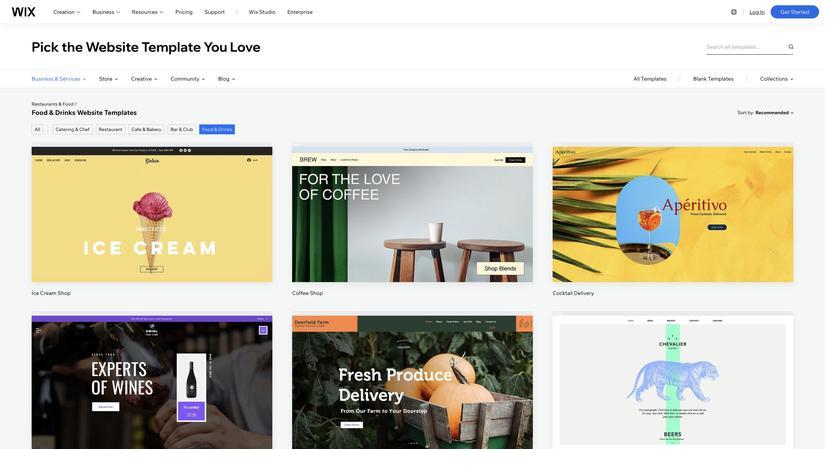 Task type: describe. For each thing, give the bounding box(es) containing it.
view button for edit "button" related to food & drinks website templates - wine store image
[[136, 388, 168, 404]]

edit for food & drinks website templates - cocktail delivery image
[[668, 202, 678, 208]]

bar & club
[[171, 127, 193, 132]]

the
[[62, 38, 83, 55]]

restaurants & food /
[[32, 101, 77, 107]]

food & drinks website templates - coffee shop image
[[292, 147, 533, 282]]

support link
[[205, 8, 225, 16]]

bar & club link
[[168, 125, 196, 134]]

cocktail delivery
[[553, 290, 594, 297]]

all for all
[[35, 127, 40, 132]]

language selector, english selected image
[[730, 8, 738, 16]]

catering & chef
[[56, 127, 90, 132]]

restaurant link
[[96, 125, 125, 134]]

blank
[[693, 75, 707, 82]]

started
[[791, 8, 810, 15]]

templates for blank templates
[[708, 75, 734, 82]]

view button for edit "button" inside the "coffee shop" group
[[397, 219, 428, 235]]

view for view popup button in cocktail delivery group
[[667, 224, 679, 230]]

food for food & drinks website templates
[[32, 108, 48, 117]]

2 shop from the left
[[310, 290, 323, 297]]

get
[[781, 8, 790, 15]]

drinks for food & drinks website templates
[[55, 108, 76, 117]]

& for food & drinks
[[214, 127, 217, 132]]

restaurants & food link
[[32, 101, 74, 107]]

community
[[171, 75, 199, 82]]

cocktail delivery group
[[553, 142, 794, 297]]

resources button
[[132, 8, 164, 16]]

pick the website template you love
[[32, 38, 261, 55]]

view button for edit "button" associated with food & drinks website templates - brewery image
[[658, 388, 689, 404]]

view button for edit "button" inside the cocktail delivery group
[[658, 219, 689, 235]]

view button for edit "button" in the "ice cream shop" group
[[136, 219, 168, 235]]

cream
[[40, 290, 56, 297]]

0 horizontal spatial templates
[[104, 108, 137, 117]]

edit for food & drinks website templates - coffee shop image
[[408, 202, 418, 208]]

wix studio
[[249, 8, 276, 15]]

creation button
[[53, 8, 81, 16]]

sort by:
[[738, 110, 754, 115]]

all templates link
[[634, 70, 667, 88]]

wix studio link
[[249, 8, 276, 16]]

blog
[[218, 75, 230, 82]]

1 shop from the left
[[58, 290, 71, 297]]

coffee
[[292, 290, 309, 297]]

sort
[[738, 110, 747, 115]]

you
[[204, 38, 227, 55]]

view button for edit "button" related to the food & drinks website templates - farm 'image'
[[397, 388, 428, 404]]

& for food & drinks website templates
[[49, 108, 54, 117]]

business & services
[[32, 75, 80, 82]]

services
[[59, 75, 80, 82]]

log in
[[750, 8, 765, 15]]

food for food & drinks
[[202, 127, 213, 132]]

creative
[[131, 75, 152, 82]]

catering & chef link
[[53, 125, 92, 134]]

edit for food & drinks website templates - wine store image
[[147, 371, 157, 377]]

pricing
[[175, 8, 193, 15]]

get started link
[[771, 5, 819, 18]]

studio
[[259, 8, 276, 15]]

edit for food & drinks website templates - brewery image
[[668, 371, 678, 377]]

edit button for the food & drinks website templates - farm 'image'
[[397, 366, 428, 382]]

club
[[183, 127, 193, 132]]

all templates
[[634, 75, 667, 82]]

edit button for food & drinks website templates - cocktail delivery image
[[658, 197, 689, 213]]

Search search field
[[707, 39, 794, 55]]

collections
[[761, 75, 788, 82]]

cafe & bakery link
[[129, 125, 164, 134]]

food & drinks website templates - brewery image
[[553, 316, 794, 449]]

pricing link
[[175, 8, 193, 16]]

log
[[750, 8, 759, 15]]

view for view popup button within the "ice cream shop" group
[[146, 224, 158, 230]]

food & drinks link
[[199, 125, 235, 134]]

pick
[[32, 38, 59, 55]]

cocktail
[[553, 290, 573, 297]]

restaurant
[[99, 127, 122, 132]]



Task type: locate. For each thing, give the bounding box(es) containing it.
shop
[[58, 290, 71, 297], [310, 290, 323, 297]]

1 horizontal spatial drinks
[[218, 127, 232, 132]]

all
[[634, 75, 640, 82], [35, 127, 40, 132]]

2 horizontal spatial food
[[202, 127, 213, 132]]

food & drinks website templates - cocktail delivery image
[[553, 147, 794, 282]]

creation
[[53, 8, 75, 15]]

categories by subject element
[[32, 70, 235, 88]]

view inside "ice cream shop" group
[[146, 224, 158, 230]]

drinks
[[55, 108, 76, 117], [218, 127, 232, 132]]

/
[[75, 101, 77, 107]]

view for view popup button related to edit "button" related to the food & drinks website templates - farm 'image'
[[407, 393, 419, 400]]

view button
[[136, 219, 168, 235], [397, 219, 428, 235], [658, 219, 689, 235], [136, 388, 168, 404], [397, 388, 428, 404], [658, 388, 689, 404]]

by:
[[748, 110, 754, 115]]

ice
[[32, 290, 39, 297]]

food & drinks website templates - farm image
[[292, 316, 533, 449]]

ice cream shop
[[32, 290, 71, 297]]

website up chef on the left top
[[77, 108, 103, 117]]

enterprise link
[[287, 8, 313, 16]]

view for view popup button corresponding to edit "button" related to food & drinks website templates - wine store image
[[146, 393, 158, 400]]

log in link
[[750, 8, 765, 16]]

shop right the coffee
[[310, 290, 323, 297]]

business inside categories by subject element
[[32, 75, 54, 82]]

restaurants
[[32, 101, 58, 107]]

template
[[142, 38, 201, 55]]

& right bar
[[179, 127, 182, 132]]

1 horizontal spatial business
[[92, 8, 114, 15]]

& inside categories by subject element
[[55, 75, 58, 82]]

edit button for food & drinks website templates - brewery image
[[658, 366, 689, 382]]

& right 'restaurants'
[[59, 101, 62, 107]]

edit for the food & drinks website templates - farm 'image'
[[408, 371, 418, 377]]

all inside generic categories "element"
[[634, 75, 640, 82]]

bar
[[171, 127, 178, 132]]

wix
[[249, 8, 258, 15]]

view button inside "ice cream shop" group
[[136, 219, 168, 235]]

0 vertical spatial drinks
[[55, 108, 76, 117]]

view inside "coffee shop" group
[[407, 224, 419, 230]]

support
[[205, 8, 225, 15]]

edit inside cocktail delivery group
[[668, 202, 678, 208]]

edit button
[[136, 197, 168, 213], [397, 197, 428, 213], [658, 197, 689, 213], [136, 366, 168, 382], [397, 366, 428, 382], [658, 366, 689, 382]]

0 vertical spatial food
[[63, 101, 74, 107]]

1 horizontal spatial all
[[634, 75, 640, 82]]

0 vertical spatial business
[[92, 8, 114, 15]]

& right club
[[214, 127, 217, 132]]

& for restaurants & food /
[[59, 101, 62, 107]]

catering
[[56, 127, 74, 132]]

view for edit "button" associated with food & drinks website templates - brewery image view popup button
[[667, 393, 679, 400]]

blank templates
[[693, 75, 734, 82]]

& left services
[[55, 75, 58, 82]]

edit button inside "coffee shop" group
[[397, 197, 428, 213]]

enterprise
[[287, 8, 313, 15]]

edit inside "coffee shop" group
[[408, 202, 418, 208]]

1 horizontal spatial shop
[[310, 290, 323, 297]]

cafe & bakery
[[132, 127, 161, 132]]

0 horizontal spatial food
[[32, 108, 48, 117]]

store
[[99, 75, 112, 82]]

food left /
[[63, 101, 74, 107]]

& right cafe
[[143, 127, 146, 132]]

bakery
[[147, 127, 161, 132]]

categories. use the left and right arrow keys to navigate the menu element
[[0, 70, 825, 88]]

1 vertical spatial all
[[35, 127, 40, 132]]

generic categories element
[[634, 70, 794, 88]]

view inside cocktail delivery group
[[667, 224, 679, 230]]

love
[[230, 38, 261, 55]]

food & drinks website templates - wine store image
[[32, 316, 272, 449]]

&
[[55, 75, 58, 82], [59, 101, 62, 107], [49, 108, 54, 117], [75, 127, 78, 132], [143, 127, 146, 132], [179, 127, 182, 132], [214, 127, 217, 132]]

0 horizontal spatial all
[[35, 127, 40, 132]]

& for cafe & bakery
[[143, 127, 146, 132]]

edit button for food & drinks website templates - ice cream shop image
[[136, 197, 168, 213]]

food & drinks
[[202, 127, 232, 132]]

food & drinks website templates - ice cream shop image
[[32, 147, 272, 282]]

business inside popup button
[[92, 8, 114, 15]]

& down 'restaurants & food' link
[[49, 108, 54, 117]]

all for all templates
[[634, 75, 640, 82]]

ice cream shop group
[[32, 142, 272, 297]]

drinks for food & drinks
[[218, 127, 232, 132]]

delivery
[[574, 290, 594, 297]]

view button inside "coffee shop" group
[[397, 219, 428, 235]]

view for view popup button inside "coffee shop" group
[[407, 224, 419, 230]]

website
[[86, 38, 139, 55], [77, 108, 103, 117]]

0 vertical spatial all
[[634, 75, 640, 82]]

food right club
[[202, 127, 213, 132]]

food
[[63, 101, 74, 107], [32, 108, 48, 117], [202, 127, 213, 132]]

coffee shop
[[292, 290, 323, 297]]

in
[[760, 8, 765, 15]]

edit inside "ice cream shop" group
[[147, 202, 157, 208]]

resources
[[132, 8, 158, 15]]

business
[[92, 8, 114, 15], [32, 75, 54, 82]]

templates for all templates
[[641, 75, 667, 82]]

1 vertical spatial food
[[32, 108, 48, 117]]

all link
[[32, 125, 43, 134]]

edit for food & drinks website templates - ice cream shop image
[[147, 202, 157, 208]]

edit button inside "ice cream shop" group
[[136, 197, 168, 213]]

& for bar & club
[[179, 127, 182, 132]]

0 horizontal spatial shop
[[58, 290, 71, 297]]

drinks inside food & drinks link
[[218, 127, 232, 132]]

& for business & services
[[55, 75, 58, 82]]

& for catering & chef
[[75, 127, 78, 132]]

edit
[[147, 202, 157, 208], [408, 202, 418, 208], [668, 202, 678, 208], [147, 371, 157, 377], [408, 371, 418, 377], [668, 371, 678, 377]]

view button inside cocktail delivery group
[[658, 219, 689, 235]]

chef
[[79, 127, 90, 132]]

edit button for food & drinks website templates - wine store image
[[136, 366, 168, 382]]

business for business
[[92, 8, 114, 15]]

templates
[[641, 75, 667, 82], [708, 75, 734, 82], [104, 108, 137, 117]]

coffee shop group
[[292, 142, 533, 297]]

& inside 'link'
[[75, 127, 78, 132]]

0 horizontal spatial business
[[32, 75, 54, 82]]

cafe
[[132, 127, 142, 132]]

business for business & services
[[32, 75, 54, 82]]

recommended
[[756, 110, 789, 116]]

None search field
[[707, 39, 794, 55]]

1 horizontal spatial food
[[63, 101, 74, 107]]

business button
[[92, 8, 120, 16]]

food & drinks website templates
[[32, 108, 137, 117]]

shop right "cream"
[[58, 290, 71, 297]]

edit button for food & drinks website templates - coffee shop image
[[397, 197, 428, 213]]

view
[[146, 224, 158, 230], [407, 224, 419, 230], [667, 224, 679, 230], [146, 393, 158, 400], [407, 393, 419, 400], [667, 393, 679, 400]]

website up store
[[86, 38, 139, 55]]

0 vertical spatial website
[[86, 38, 139, 55]]

0 horizontal spatial drinks
[[55, 108, 76, 117]]

get started
[[781, 8, 810, 15]]

2 vertical spatial food
[[202, 127, 213, 132]]

1 horizontal spatial templates
[[641, 75, 667, 82]]

blank templates link
[[693, 70, 734, 88]]

1 vertical spatial website
[[77, 108, 103, 117]]

edit button inside cocktail delivery group
[[658, 197, 689, 213]]

2 horizontal spatial templates
[[708, 75, 734, 82]]

1 vertical spatial business
[[32, 75, 54, 82]]

1 vertical spatial drinks
[[218, 127, 232, 132]]

& left chef on the left top
[[75, 127, 78, 132]]

food down 'restaurants'
[[32, 108, 48, 117]]



Task type: vqa. For each thing, say whether or not it's contained in the screenshot.
Coffee Shop
yes



